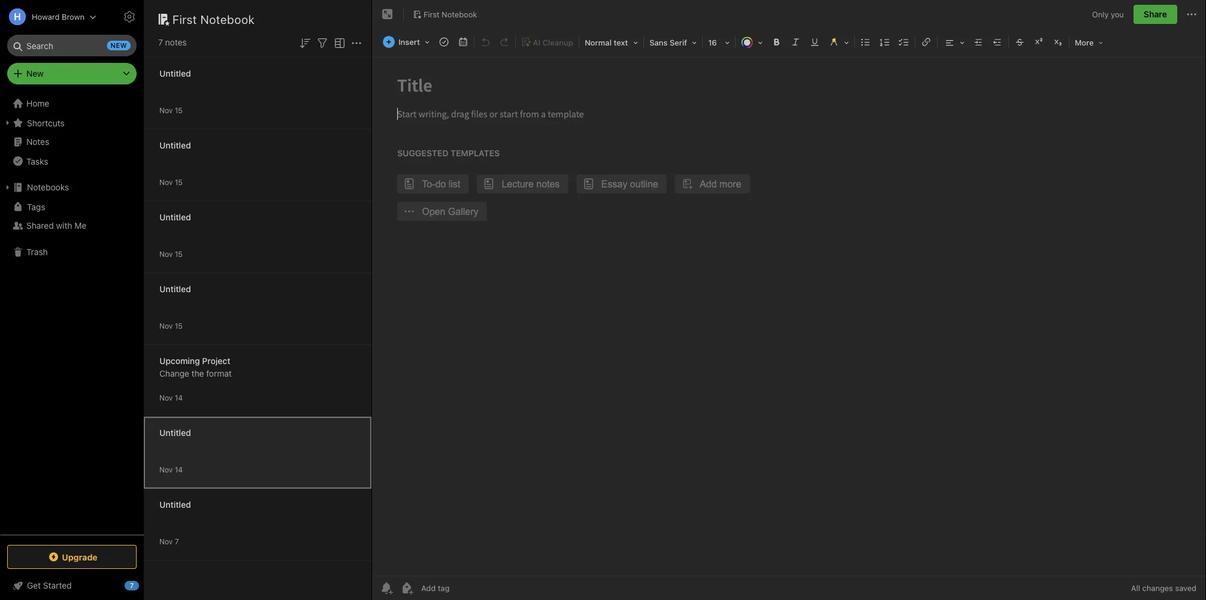 Task type: locate. For each thing, give the bounding box(es) containing it.
1 horizontal spatial first
[[424, 10, 440, 19]]

more actions image for left more actions field
[[349, 36, 364, 50]]

get started
[[27, 581, 72, 591]]

1 14 from the top
[[175, 394, 183, 402]]

home
[[26, 99, 49, 108]]

settings image
[[122, 10, 137, 24]]

More actions field
[[1185, 5, 1199, 24], [349, 35, 364, 50]]

more actions field right view options field
[[349, 35, 364, 50]]

brown
[[62, 12, 84, 21]]

first
[[424, 10, 440, 19], [173, 12, 197, 26]]

0 vertical spatial more actions image
[[1185, 7, 1199, 22]]

2 vertical spatial 7
[[130, 582, 134, 590]]

more actions image right view options field
[[349, 36, 364, 50]]

you
[[1111, 10, 1124, 19]]

tree containing home
[[0, 94, 144, 534]]

7 for 7
[[130, 582, 134, 590]]

nov 15
[[159, 106, 183, 115], [159, 178, 183, 187], [159, 250, 183, 259], [159, 322, 183, 330]]

more actions image
[[1185, 7, 1199, 22], [349, 36, 364, 50]]

1 nov from the top
[[159, 106, 173, 115]]

Heading level field
[[581, 34, 642, 51]]

nov 14
[[159, 394, 183, 402], [159, 466, 183, 474]]

trash
[[26, 247, 48, 257]]

text
[[614, 38, 628, 47]]

note window element
[[372, 0, 1206, 600]]

Add tag field
[[420, 583, 510, 594]]

first notebook up task 'image'
[[424, 10, 477, 19]]

1 nov 14 from the top
[[159, 394, 183, 402]]

1 vertical spatial nov 14
[[159, 466, 183, 474]]

subscript image
[[1050, 34, 1067, 50]]

3 nov from the top
[[159, 250, 173, 259]]

0 horizontal spatial first
[[173, 12, 197, 26]]

expand notebooks image
[[3, 183, 13, 192]]

2 15 from the top
[[175, 178, 183, 187]]

1 horizontal spatial first notebook
[[424, 10, 477, 19]]

0 horizontal spatial more actions image
[[349, 36, 364, 50]]

Alignment field
[[939, 34, 969, 51]]

more actions image right share button
[[1185, 7, 1199, 22]]

trash link
[[0, 243, 143, 262]]

sans serif
[[650, 38, 687, 47]]

15
[[175, 106, 183, 115], [175, 178, 183, 187], [175, 250, 183, 259], [175, 322, 183, 330]]

sans
[[650, 38, 668, 47]]

only
[[1092, 10, 1109, 19]]

first notebook
[[424, 10, 477, 19], [173, 12, 255, 26]]

1 horizontal spatial notebook
[[442, 10, 477, 19]]

new
[[26, 69, 44, 78]]

bold image
[[768, 34, 785, 50]]

7 nov from the top
[[159, 538, 173, 546]]

new search field
[[16, 35, 131, 56]]

tags
[[27, 202, 45, 212]]

howard
[[32, 12, 60, 21]]

14
[[175, 394, 183, 402], [175, 466, 183, 474]]

1 vertical spatial 7
[[175, 538, 179, 546]]

1 horizontal spatial more actions field
[[1185, 5, 1199, 24]]

0 horizontal spatial 7
[[130, 582, 134, 590]]

2 nov from the top
[[159, 178, 173, 187]]

0 vertical spatial nov 14
[[159, 394, 183, 402]]

normal text
[[585, 38, 628, 47]]

Help and Learning task checklist field
[[0, 576, 144, 596]]

0 horizontal spatial more actions field
[[349, 35, 364, 50]]

upcoming
[[159, 356, 200, 366]]

tree
[[0, 94, 144, 534]]

notebooks
[[27, 182, 69, 192]]

first notebook up notes
[[173, 12, 255, 26]]

task image
[[436, 34, 452, 50]]

Sort options field
[[298, 35, 312, 50]]

16
[[708, 38, 717, 47]]

7 inside help and learning task checklist field
[[130, 582, 134, 590]]

format
[[206, 369, 232, 379]]

share
[[1144, 9, 1167, 19]]

started
[[43, 581, 72, 591]]

7 notes
[[158, 37, 187, 47]]

Insert field
[[380, 34, 434, 50]]

Account field
[[0, 5, 96, 29]]

more actions field right share button
[[1185, 5, 1199, 24]]

0 vertical spatial more actions field
[[1185, 5, 1199, 24]]

first up notes
[[173, 12, 197, 26]]

shared with me
[[26, 221, 86, 231]]

7
[[158, 37, 163, 47], [175, 538, 179, 546], [130, 582, 134, 590]]

only you
[[1092, 10, 1124, 19]]

with
[[56, 221, 72, 231]]

all changes saved
[[1131, 584, 1197, 593]]

superscript image
[[1031, 34, 1047, 50]]

1 horizontal spatial more actions image
[[1185, 7, 1199, 22]]

1 vertical spatial more actions image
[[349, 36, 364, 50]]

click to collapse image
[[139, 578, 148, 593]]

0 vertical spatial 7
[[158, 37, 163, 47]]

numbered list image
[[877, 34, 893, 50]]

first up task 'image'
[[424, 10, 440, 19]]

1 vertical spatial 14
[[175, 466, 183, 474]]

Add filters field
[[315, 35, 330, 50]]

project
[[202, 356, 230, 366]]

tags button
[[0, 197, 143, 216]]

1 horizontal spatial 7
[[158, 37, 163, 47]]

nov
[[159, 106, 173, 115], [159, 178, 173, 187], [159, 250, 173, 259], [159, 322, 173, 330], [159, 394, 173, 402], [159, 466, 173, 474], [159, 538, 173, 546]]

2 14 from the top
[[175, 466, 183, 474]]

upcoming project change the format
[[159, 356, 232, 379]]

untitled
[[159, 69, 191, 78], [159, 141, 191, 150], [159, 212, 191, 222], [159, 284, 191, 294], [159, 428, 191, 438], [159, 500, 191, 510]]

notebook
[[442, 10, 477, 19], [200, 12, 255, 26]]

1 vertical spatial more actions field
[[349, 35, 364, 50]]

italic image
[[787, 34, 804, 50]]

home link
[[0, 94, 144, 113]]

Highlight field
[[824, 34, 853, 51]]

0 vertical spatial 14
[[175, 394, 183, 402]]

add a reminder image
[[379, 581, 394, 596]]

Font color field
[[737, 34, 767, 51]]

0 horizontal spatial first notebook
[[173, 12, 255, 26]]

4 nov from the top
[[159, 322, 173, 330]]



Task type: vqa. For each thing, say whether or not it's contained in the screenshot.
the rightmost Notebook
yes



Task type: describe. For each thing, give the bounding box(es) containing it.
first notebook button
[[409, 6, 481, 23]]

me
[[74, 221, 86, 231]]

share button
[[1134, 5, 1177, 24]]

indent image
[[970, 34, 987, 50]]

6 untitled from the top
[[159, 500, 191, 510]]

more actions image for the topmost more actions field
[[1185, 7, 1199, 22]]

Font family field
[[645, 34, 701, 51]]

nov 7
[[159, 538, 179, 546]]

1 nov 15 from the top
[[159, 106, 183, 115]]

6 nov from the top
[[159, 466, 173, 474]]

outdent image
[[989, 34, 1006, 50]]

the
[[191, 369, 204, 379]]

1 15 from the top
[[175, 106, 183, 115]]

shared
[[26, 221, 54, 231]]

insert
[[398, 37, 420, 46]]

2 nov 15 from the top
[[159, 178, 183, 187]]

all
[[1131, 584, 1140, 593]]

2 nov 14 from the top
[[159, 466, 183, 474]]

4 15 from the top
[[175, 322, 183, 330]]

3 15 from the top
[[175, 250, 183, 259]]

4 nov 15 from the top
[[159, 322, 183, 330]]

3 nov 15 from the top
[[159, 250, 183, 259]]

upgrade
[[62, 552, 98, 562]]

Font size field
[[704, 34, 734, 51]]

shortcuts
[[27, 118, 65, 128]]

upgrade button
[[7, 545, 137, 569]]

add filters image
[[315, 36, 330, 50]]

add tag image
[[400, 581, 414, 596]]

get
[[27, 581, 41, 591]]

insert link image
[[918, 34, 935, 50]]

calendar event image
[[455, 34, 472, 50]]

1 untitled from the top
[[159, 69, 191, 78]]

5 nov from the top
[[159, 394, 173, 402]]

notes
[[165, 37, 187, 47]]

0 horizontal spatial notebook
[[200, 12, 255, 26]]

first notebook inside button
[[424, 10, 477, 19]]

More field
[[1071, 34, 1108, 51]]

shared with me link
[[0, 216, 143, 235]]

4 untitled from the top
[[159, 284, 191, 294]]

serif
[[670, 38, 687, 47]]

tasks button
[[0, 152, 143, 171]]

shortcuts button
[[0, 113, 143, 132]]

checklist image
[[896, 34, 913, 50]]

strikethrough image
[[1011, 34, 1028, 50]]

2 untitled from the top
[[159, 141, 191, 150]]

notes link
[[0, 132, 143, 152]]

new
[[111, 42, 127, 49]]

bulleted list image
[[857, 34, 874, 50]]

Search text field
[[16, 35, 128, 56]]

Note Editor text field
[[372, 58, 1206, 576]]

first inside button
[[424, 10, 440, 19]]

saved
[[1175, 584, 1197, 593]]

7 for 7 notes
[[158, 37, 163, 47]]

5 untitled from the top
[[159, 428, 191, 438]]

changes
[[1142, 584, 1173, 593]]

tasks
[[26, 156, 48, 166]]

2 horizontal spatial 7
[[175, 538, 179, 546]]

normal
[[585, 38, 612, 47]]

new button
[[7, 63, 137, 84]]

expand note image
[[381, 7, 395, 22]]

more
[[1075, 38, 1094, 47]]

underline image
[[807, 34, 823, 50]]

notes
[[26, 137, 49, 147]]

howard brown
[[32, 12, 84, 21]]

3 untitled from the top
[[159, 212, 191, 222]]

notebooks link
[[0, 178, 143, 197]]

View options field
[[330, 35, 347, 50]]

notebook inside button
[[442, 10, 477, 19]]

change
[[159, 369, 189, 379]]



